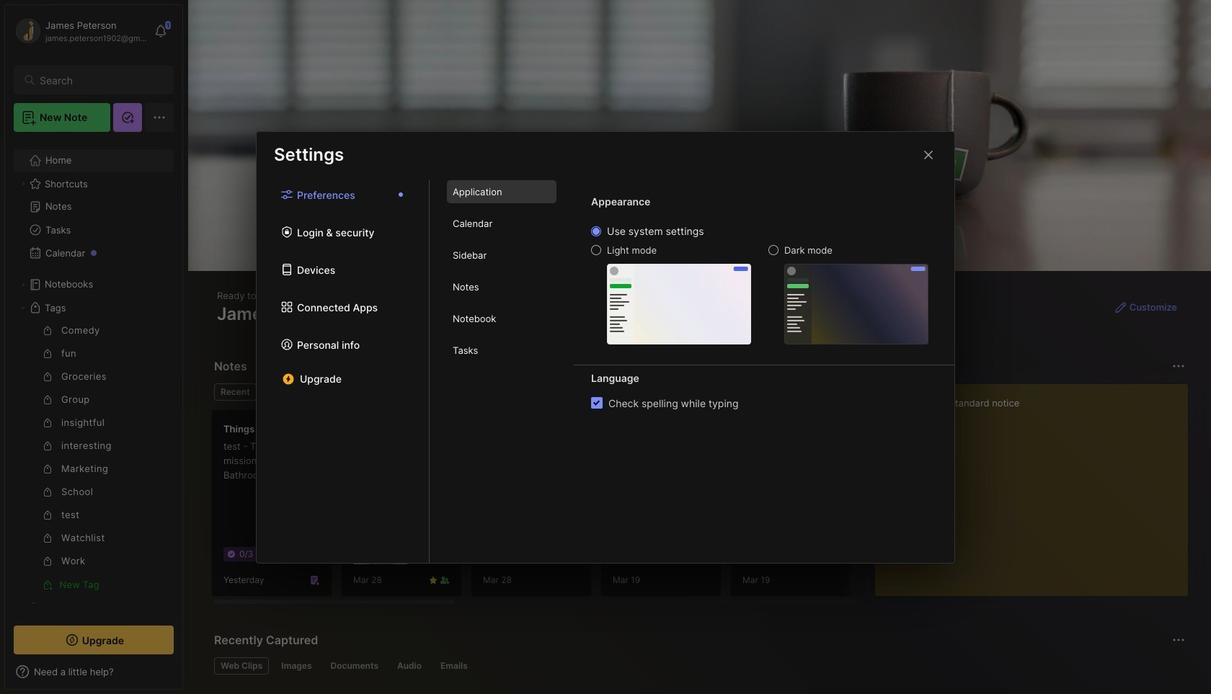 Task type: vqa. For each thing, say whether or not it's contained in the screenshot.
Create a task icon
no



Task type: locate. For each thing, give the bounding box(es) containing it.
thumbnail image
[[353, 510, 408, 565]]

tree inside main element
[[5, 141, 183, 651]]

expand tags image
[[19, 304, 27, 312]]

None radio
[[769, 245, 779, 255]]

close image
[[920, 146, 938, 163]]

None search field
[[40, 71, 161, 89]]

row group
[[211, 410, 1212, 606]]

tab
[[447, 180, 557, 203], [447, 212, 557, 235], [447, 244, 557, 267], [447, 276, 557, 299], [447, 307, 557, 330], [447, 339, 557, 362], [214, 384, 257, 401], [262, 384, 321, 401], [214, 658, 269, 675], [275, 658, 318, 675], [324, 658, 385, 675], [391, 658, 428, 675], [434, 658, 474, 675]]

option group
[[592, 225, 929, 344]]

None radio
[[592, 226, 602, 237], [592, 245, 602, 255], [592, 226, 602, 237], [592, 245, 602, 255]]

Start writing… text field
[[887, 384, 1188, 585]]

tab list
[[257, 180, 430, 563], [430, 180, 574, 563], [214, 384, 852, 401], [214, 658, 1184, 675]]

group
[[14, 320, 165, 597]]

expand notebooks image
[[19, 281, 27, 289]]

None checkbox
[[592, 397, 603, 409]]

main element
[[0, 0, 188, 695]]

tree
[[5, 141, 183, 651]]



Task type: describe. For each thing, give the bounding box(es) containing it.
Search text field
[[40, 74, 161, 87]]

group inside tree
[[14, 320, 165, 597]]

none search field inside main element
[[40, 71, 161, 89]]



